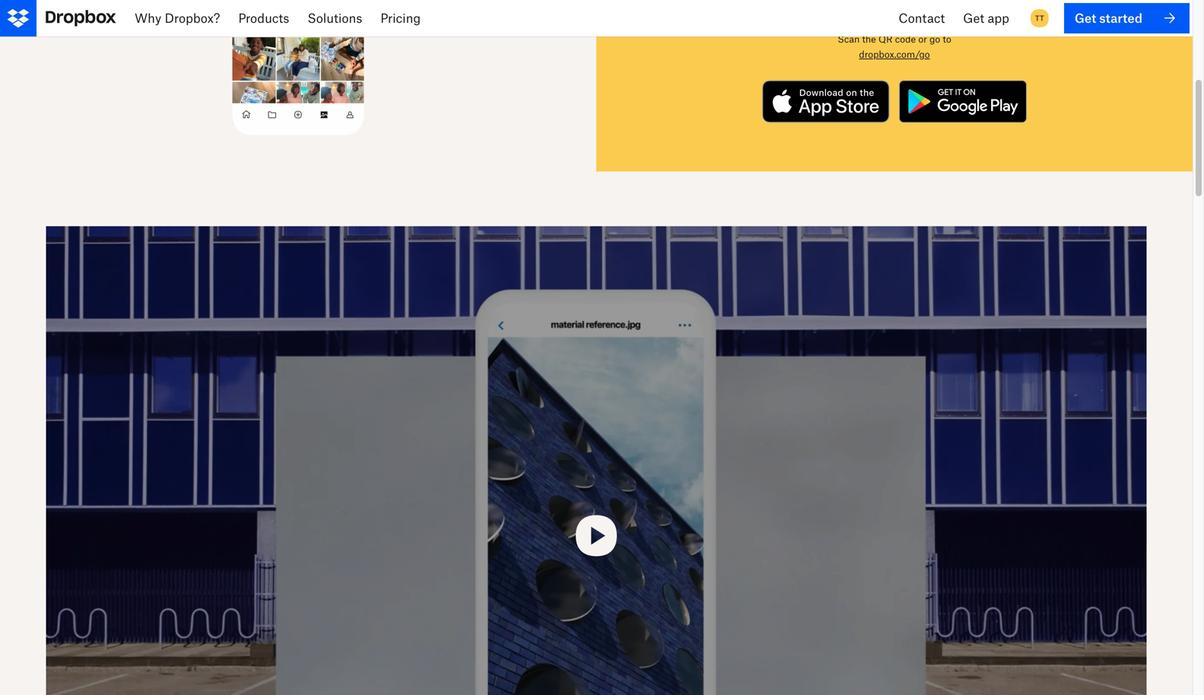 Task type: vqa. For each thing, say whether or not it's contained in the screenshot.
SCAN THE QR CODE OR GO TO DROPBOX.COM/GO
yes



Task type: locate. For each thing, give the bounding box(es) containing it.
dropbox.com/go link
[[859, 49, 930, 60]]

solutions button
[[298, 0, 371, 37]]

contact
[[899, 11, 945, 25]]

why dropbox? button
[[126, 0, 229, 37]]

pricing link
[[371, 0, 430, 37]]

code
[[895, 34, 916, 45]]

0 horizontal spatial get
[[963, 11, 985, 25]]

get app button
[[954, 0, 1019, 37]]

qr code image
[[819, 0, 971, 23]]

or
[[919, 34, 927, 45]]

app
[[988, 11, 1009, 25]]

get inside dropdown button
[[963, 11, 985, 25]]

get left the started
[[1075, 11, 1097, 25]]

go
[[930, 34, 941, 45]]

dropbox.com/go
[[859, 49, 930, 60]]

1 horizontal spatial get
[[1075, 11, 1097, 25]]

scan the qr code or go to dropbox.com/go
[[838, 34, 952, 60]]

products
[[238, 11, 289, 25]]

get
[[1075, 11, 1097, 25], [963, 11, 985, 25]]

get left app
[[963, 11, 985, 25]]

products button
[[229, 0, 298, 37]]



Task type: describe. For each thing, give the bounding box(es) containing it.
a video that provides an overview of what you can do with the dropbox app, including sharing, storing, scanning, and backing up important documents and files image
[[46, 226, 1147, 695]]

the
[[862, 34, 876, 45]]

get started
[[1075, 11, 1143, 25]]

dropbox?
[[165, 11, 220, 25]]

solutions
[[308, 11, 362, 25]]

get for get started
[[1075, 11, 1097, 25]]

get started link
[[1064, 3, 1190, 33]]

tt
[[1035, 13, 1044, 23]]

get for get app
[[963, 11, 985, 25]]

to
[[943, 34, 952, 45]]

why dropbox?
[[135, 11, 220, 25]]

scan
[[838, 34, 860, 45]]

tt button
[[1028, 6, 1052, 30]]

started
[[1100, 11, 1143, 25]]

qr
[[879, 34, 893, 45]]

why
[[135, 11, 161, 25]]

pricing
[[381, 11, 421, 25]]

contact button
[[890, 0, 954, 37]]

get app
[[963, 11, 1009, 25]]



